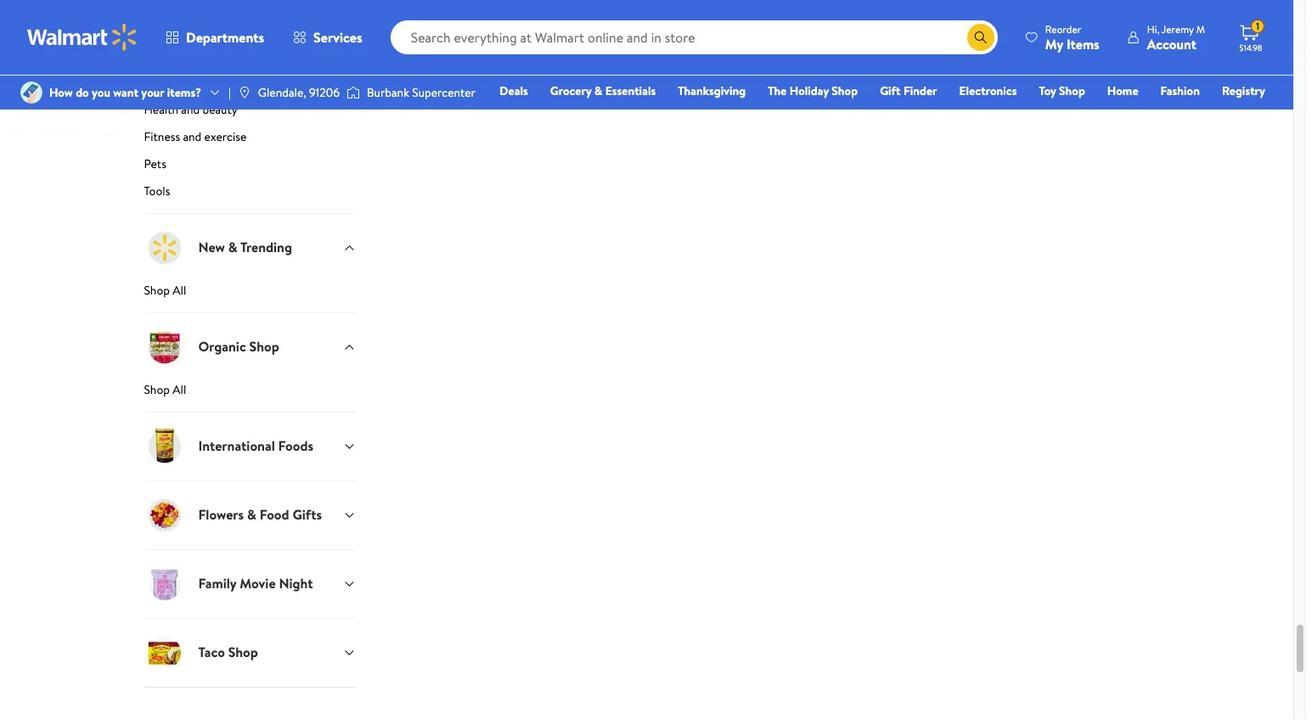 Task type: describe. For each thing, give the bounding box(es) containing it.
fitness
[[144, 128, 180, 145]]

registry link
[[1215, 82, 1273, 100]]

deals link
[[492, 82, 536, 100]]

flowers & food gifts
[[198, 506, 322, 524]]

taco shop
[[198, 643, 258, 662]]

glendale,
[[258, 84, 306, 101]]

thanksgiving
[[678, 82, 746, 99]]

burbank supercenter
[[367, 84, 476, 101]]

trending
[[240, 238, 292, 257]]

flowers
[[198, 506, 244, 524]]

fashion link
[[1153, 82, 1208, 100]]

you
[[92, 84, 110, 101]]

organic shop
[[198, 337, 279, 356]]

& for food
[[247, 506, 256, 524]]

home link
[[1100, 82, 1146, 100]]

international
[[198, 437, 275, 456]]

burbank
[[367, 84, 409, 101]]

family movie night button
[[144, 549, 356, 618]]

walmart+
[[1215, 106, 1266, 123]]

debit
[[1164, 106, 1193, 123]]

grocery & essentials
[[550, 82, 656, 99]]

exercise
[[204, 128, 247, 145]]

the holiday shop link
[[760, 82, 866, 100]]

beauty
[[203, 101, 238, 118]]

organic
[[198, 337, 246, 356]]

m
[[1197, 22, 1205, 36]]

walmart+ link
[[1207, 105, 1273, 124]]

jeremy
[[1162, 22, 1194, 36]]

glendale, 91206
[[258, 84, 340, 101]]

pets link
[[144, 155, 356, 179]]

walmart image
[[27, 24, 138, 51]]

holiday
[[790, 82, 829, 99]]

health and beauty
[[144, 101, 238, 118]]

|
[[229, 84, 231, 101]]

gifts
[[293, 506, 322, 524]]

1
[[1256, 19, 1260, 33]]

Walmart Site-Wide search field
[[390, 20, 998, 54]]

do
[[76, 84, 89, 101]]

grocery
[[550, 82, 592, 99]]

my
[[1046, 34, 1064, 53]]

foods
[[278, 437, 314, 456]]

one debit link
[[1128, 105, 1201, 124]]

91206
[[309, 84, 340, 101]]

food
[[260, 506, 289, 524]]

family movie night
[[198, 574, 313, 593]]

gift
[[880, 82, 901, 99]]

tools
[[144, 182, 170, 199]]

international foods
[[198, 437, 314, 456]]

$14.98
[[1240, 42, 1263, 54]]

thanksgiving link
[[670, 82, 754, 100]]

registry
[[1222, 82, 1266, 99]]

all for organic
[[173, 381, 186, 398]]

kitchen link
[[144, 73, 356, 97]]

reorder my items
[[1046, 22, 1100, 53]]

1 $14.98
[[1240, 19, 1263, 54]]

shop all link for shop
[[144, 381, 356, 412]]

toy shop link
[[1032, 82, 1093, 100]]

services button
[[279, 17, 377, 58]]

fitness and exercise
[[144, 128, 247, 145]]

& for essentials
[[595, 82, 603, 99]]

flowers & food gifts button
[[144, 480, 356, 549]]

the holiday shop
[[768, 82, 858, 99]]

toy shop
[[1039, 82, 1085, 99]]

fashion
[[1161, 82, 1200, 99]]

movie
[[240, 574, 276, 593]]

health and beauty link
[[144, 101, 356, 124]]

items?
[[167, 84, 201, 101]]



Task type: locate. For each thing, give the bounding box(es) containing it.
 image for burbank supercenter
[[347, 84, 360, 101]]

supercenter
[[412, 84, 476, 101]]

international foods button
[[144, 412, 356, 480]]

1 horizontal spatial electronics
[[959, 82, 1017, 99]]

want
[[113, 84, 138, 101]]

0 horizontal spatial electronics
[[144, 19, 201, 36]]

how do you want your items?
[[49, 84, 201, 101]]

2 vertical spatial &
[[247, 506, 256, 524]]

electronics link down search icon
[[952, 82, 1025, 100]]

1 vertical spatial shop all link
[[144, 381, 356, 412]]

1 shop all link from the top
[[144, 282, 356, 312]]

0 horizontal spatial  image
[[20, 82, 42, 104]]

1 vertical spatial &
[[228, 238, 237, 257]]

1 vertical spatial shop all
[[144, 381, 186, 398]]

fitness and exercise link
[[144, 128, 356, 152]]

shop all link for &
[[144, 282, 356, 312]]

gift finder link
[[872, 82, 945, 100]]

 image
[[20, 82, 42, 104], [347, 84, 360, 101], [238, 86, 251, 99]]

and for fitness
[[183, 128, 202, 145]]

electronics link up toys link
[[144, 19, 356, 43]]

toys link
[[144, 46, 356, 70]]

0 vertical spatial electronics link
[[144, 19, 356, 43]]

departments
[[186, 28, 264, 47]]

electronics for electronics link to the left
[[144, 19, 201, 36]]

2 all from the top
[[173, 381, 186, 398]]

shop all link down new & trending on the top left of page
[[144, 282, 356, 312]]

0 vertical spatial and
[[181, 101, 200, 118]]

toy
[[1039, 82, 1056, 99]]

electronics up toys
[[144, 19, 201, 36]]

new & trending
[[198, 238, 292, 257]]

shop all
[[144, 282, 186, 299], [144, 381, 186, 398]]

night
[[279, 574, 313, 593]]

&
[[595, 82, 603, 99], [228, 238, 237, 257], [247, 506, 256, 524]]

the
[[768, 82, 787, 99]]

0 vertical spatial shop all link
[[144, 282, 356, 312]]

gift finder
[[880, 82, 937, 99]]

items
[[1067, 34, 1100, 53]]

kitchen
[[144, 73, 183, 90]]

grocery & essentials link
[[543, 82, 664, 100]]

hi,
[[1147, 22, 1160, 36]]

electronics
[[144, 19, 201, 36], [959, 82, 1017, 99]]

1 horizontal spatial &
[[247, 506, 256, 524]]

1 vertical spatial and
[[183, 128, 202, 145]]

 image right |
[[238, 86, 251, 99]]

hi, jeremy m account
[[1147, 22, 1205, 53]]

 image for glendale, 91206
[[238, 86, 251, 99]]

search icon image
[[974, 31, 988, 44]]

electronics down search icon
[[959, 82, 1017, 99]]

deals
[[500, 82, 528, 99]]

2 shop all from the top
[[144, 381, 186, 398]]

finder
[[904, 82, 937, 99]]

and down health and beauty
[[183, 128, 202, 145]]

& left food
[[247, 506, 256, 524]]

new & trending button
[[144, 213, 356, 282]]

& right new
[[228, 238, 237, 257]]

new
[[198, 238, 225, 257]]

family
[[198, 574, 237, 593]]

0 vertical spatial electronics
[[144, 19, 201, 36]]

essentials
[[605, 82, 656, 99]]

departments button
[[151, 17, 279, 58]]

organic shop button
[[144, 312, 356, 381]]

1 vertical spatial electronics
[[959, 82, 1017, 99]]

& for trending
[[228, 238, 237, 257]]

reorder
[[1046, 22, 1082, 36]]

tools link
[[144, 182, 356, 213]]

1 all from the top
[[173, 282, 186, 299]]

toys
[[144, 46, 166, 63]]

& right grocery
[[595, 82, 603, 99]]

taco
[[198, 643, 225, 662]]

electronics link
[[144, 19, 356, 43], [952, 82, 1025, 100]]

1 shop all from the top
[[144, 282, 186, 299]]

one
[[1135, 106, 1161, 123]]

pets
[[144, 155, 166, 172]]

0 vertical spatial shop all
[[144, 282, 186, 299]]

Search search field
[[390, 20, 998, 54]]

0 vertical spatial &
[[595, 82, 603, 99]]

home
[[1108, 82, 1139, 99]]

1 horizontal spatial electronics link
[[952, 82, 1025, 100]]

shop all link up "international foods"
[[144, 381, 356, 412]]

electronics for electronics link to the bottom
[[959, 82, 1017, 99]]

services
[[314, 28, 362, 47]]

0 vertical spatial all
[[173, 282, 186, 299]]

how
[[49, 84, 73, 101]]

shop
[[832, 82, 858, 99], [1059, 82, 1085, 99], [144, 282, 170, 299], [249, 337, 279, 356], [144, 381, 170, 398], [228, 643, 258, 662]]

and
[[181, 101, 200, 118], [183, 128, 202, 145]]

1 horizontal spatial  image
[[238, 86, 251, 99]]

shop all for organic shop
[[144, 381, 186, 398]]

account
[[1147, 34, 1197, 53]]

0 horizontal spatial electronics link
[[144, 19, 356, 43]]

2 horizontal spatial  image
[[347, 84, 360, 101]]

1 vertical spatial all
[[173, 381, 186, 398]]

 image right 91206
[[347, 84, 360, 101]]

2 shop all link from the top
[[144, 381, 356, 412]]

all for new
[[173, 282, 186, 299]]

your
[[141, 84, 164, 101]]

health
[[144, 101, 178, 118]]

1 vertical spatial electronics link
[[952, 82, 1025, 100]]

2 horizontal spatial &
[[595, 82, 603, 99]]

all
[[173, 282, 186, 299], [173, 381, 186, 398]]

shop all link
[[144, 282, 356, 312], [144, 381, 356, 412]]

and up fitness and exercise
[[181, 101, 200, 118]]

registry one debit
[[1135, 82, 1266, 123]]

0 horizontal spatial &
[[228, 238, 237, 257]]

 image for how do you want your items?
[[20, 82, 42, 104]]

taco shop button
[[144, 618, 356, 687]]

and for health
[[181, 101, 200, 118]]

shop all for new & trending
[[144, 282, 186, 299]]

 image left how
[[20, 82, 42, 104]]



Task type: vqa. For each thing, say whether or not it's contained in the screenshot.
New & Trending on the top left
yes



